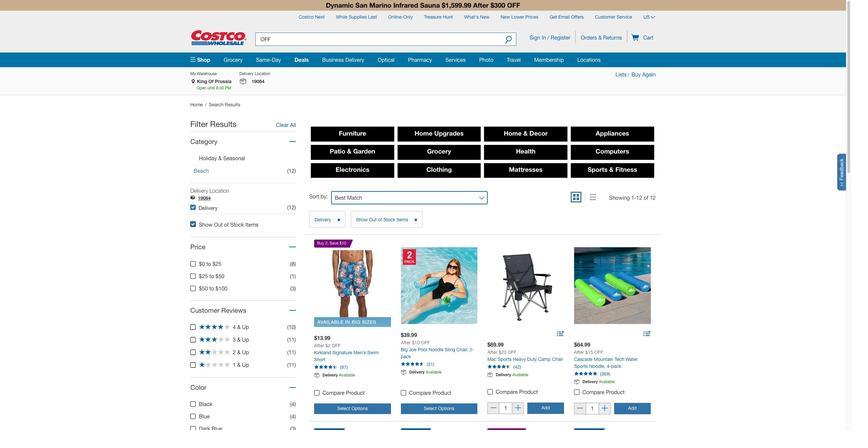 Task type: describe. For each thing, give the bounding box(es) containing it.
kirkland signature men's swim short image
[[314, 251, 391, 327]]

cascade mountain tech water sports noodle, 4-pack image
[[574, 248, 651, 324]]

grid view image
[[574, 194, 580, 201]]

costco delivery location image
[[190, 195, 195, 201]]

big joe pool noodle sling chair, 2-pack image
[[401, 248, 478, 324]]

list view image
[[590, 194, 597, 201]]



Task type: locate. For each thing, give the bounding box(es) containing it.
0 horizontal spatial decrease quantity image
[[491, 405, 497, 412]]

increase quantity image
[[515, 405, 521, 412], [602, 406, 608, 413]]

0 horizontal spatial increase quantity image
[[515, 405, 521, 412]]

Search text field
[[255, 32, 502, 46], [255, 32, 502, 46]]

costco us homepage image
[[190, 29, 247, 46]]

decrease quantity image for "increase quantity" image to the left
[[491, 405, 497, 412]]

1 horizontal spatial increase quantity image
[[602, 406, 608, 413]]

None text field
[[499, 403, 513, 414]]

search image
[[506, 35, 512, 45]]

mac sports heavy duty camp chair image
[[488, 248, 564, 324]]

add to list  mac sports heavy duty camp chair image
[[557, 330, 564, 339]]

None text field
[[586, 403, 599, 415]]

decrease quantity image
[[491, 405, 497, 412], [577, 406, 583, 413]]

1 horizontal spatial decrease quantity image
[[577, 406, 583, 413]]

add to list  cascade mountain tech water sports noodle, 4-pack image
[[644, 330, 651, 339]]

decrease quantity image for the right "increase quantity" image
[[577, 406, 583, 413]]

main element
[[190, 52, 656, 67]]



Task type: vqa. For each thing, say whether or not it's contained in the screenshot.
ADD TO LIST  CASCADE MOUNTAIN TECH WATER SPORTS NOODLE, 4-PACK "icon"
yes



